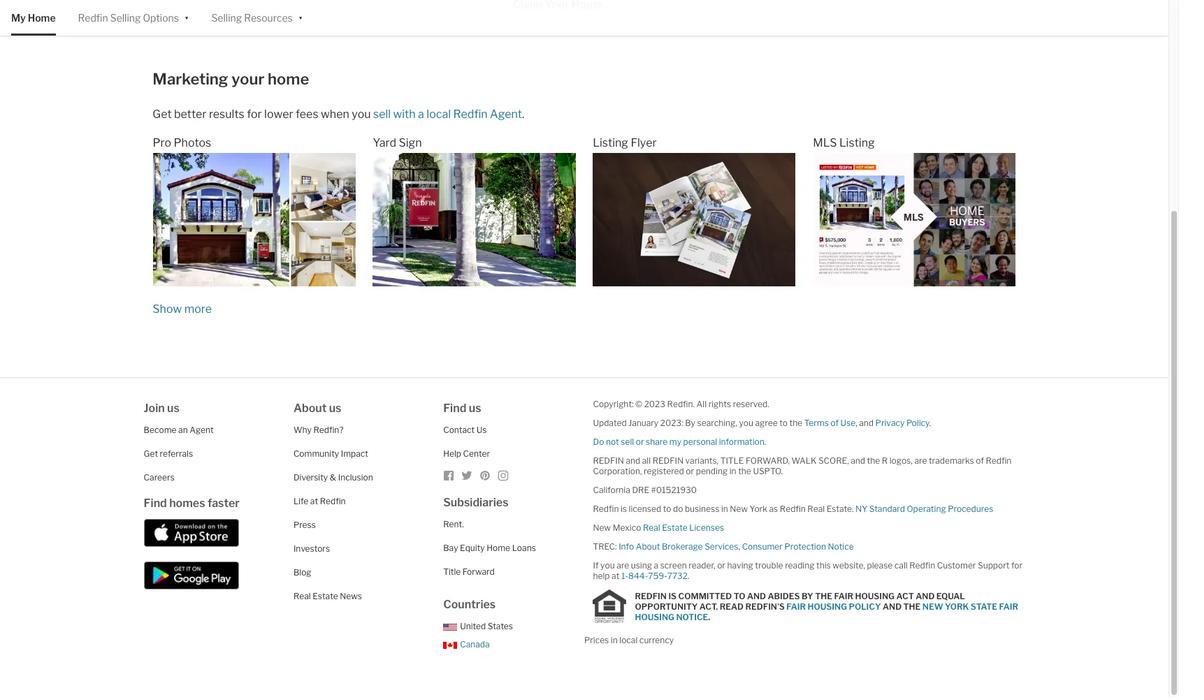 Task type: describe. For each thing, give the bounding box(es) containing it.
privacy policy link
[[876, 418, 930, 429]]

for inside if you are using a screen reader, or having trouble reading this website, please call redfin customer support for help at
[[1012, 561, 1023, 571]]

2023:
[[661, 418, 684, 429]]

housing inside redfin is committed to and abides by the fair housing act and equal opportunity act. read redfin's
[[856, 591, 895, 602]]

help
[[593, 571, 610, 582]]

title
[[721, 456, 744, 467]]

help
[[443, 449, 462, 460]]

walk
[[792, 456, 817, 467]]

1 vertical spatial new
[[593, 523, 611, 534]]

are inside redfin and all redfin variants, title forward, walk score, and the r logos, are trademarks of redfin corporation, registered or pending in the uspto.
[[915, 456, 927, 467]]

1 vertical spatial about
[[636, 542, 660, 553]]

7732
[[668, 571, 688, 582]]

local redfin agent
[[427, 108, 522, 121]]

0 horizontal spatial for
[[247, 108, 262, 121]]

using
[[631, 561, 652, 571]]

consumer
[[742, 542, 783, 553]]

forward,
[[746, 456, 790, 467]]

0 horizontal spatial or
[[636, 437, 644, 448]]

2 horizontal spatial real
[[808, 504, 825, 515]]

0 vertical spatial sell
[[373, 108, 391, 121]]

corporation,
[[593, 467, 642, 477]]

photos
[[174, 136, 211, 150]]

use
[[841, 418, 856, 429]]

info about brokerage services link
[[619, 542, 739, 553]]

do
[[593, 437, 604, 448]]

bay
[[443, 543, 458, 554]]

terms
[[805, 418, 829, 429]]

act.
[[700, 602, 718, 612]]

and right use on the bottom right
[[860, 418, 874, 429]]

find for find us
[[443, 402, 467, 416]]

2 listing from the left
[[840, 136, 875, 150]]

prices
[[585, 636, 609, 646]]

find homes faster
[[144, 497, 240, 511]]

sign
[[399, 136, 422, 150]]

redfin.
[[667, 399, 695, 410]]

redfin yard sign image
[[373, 153, 576, 287]]

uspto.
[[753, 467, 783, 477]]

free professional listing photos image
[[153, 153, 356, 287]]

in inside redfin and all redfin variants, title forward, walk score, and the r logos, are trademarks of redfin corporation, registered or pending in the uspto.
[[730, 467, 737, 477]]

us flag image
[[443, 624, 457, 631]]

community impact button
[[294, 449, 368, 460]]

0 horizontal spatial fair
[[787, 602, 806, 612]]

rent. button
[[443, 520, 464, 530]]

inclusion
[[338, 473, 373, 483]]

committed
[[679, 591, 732, 602]]

why redfin? button
[[294, 425, 344, 436]]

redfin for and
[[593, 456, 624, 467]]

press button
[[294, 520, 316, 531]]

0 horizontal spatial to
[[663, 504, 672, 515]]

redfin twitter image
[[462, 471, 473, 482]]

a inside if you are using a screen reader, or having trouble reading this website, please call redfin customer support for help at
[[654, 561, 659, 571]]

us for join us
[[167, 402, 180, 416]]

states
[[488, 622, 513, 632]]

more
[[184, 303, 212, 316]]

us
[[477, 425, 487, 436]]

and right score,
[[851, 456, 866, 467]]

us for find us
[[469, 402, 481, 416]]

1 listing from the left
[[593, 136, 629, 150]]

my
[[670, 437, 682, 448]]

an
[[178, 425, 188, 436]]

community
[[294, 449, 339, 460]]

support
[[978, 561, 1010, 571]]

1 horizontal spatial real
[[643, 523, 661, 534]]

0 horizontal spatial real
[[294, 592, 311, 602]]

protection
[[785, 542, 826, 553]]

▾ inside the selling resources ▾
[[298, 11, 303, 23]]

my
[[11, 12, 26, 24]]

yard sign
[[373, 136, 422, 150]]

reserved.
[[733, 399, 770, 410]]

redfin left is
[[593, 504, 619, 515]]

equal housing opportunity image
[[593, 590, 627, 624]]

join
[[144, 402, 165, 416]]

rent.
[[443, 520, 464, 530]]

download the redfin app on the apple app store image
[[144, 520, 239, 548]]

1 vertical spatial in
[[722, 504, 728, 515]]

help center
[[443, 449, 490, 460]]

of inside redfin and all redfin variants, title forward, walk score, and the r logos, are trademarks of redfin corporation, registered or pending in the uspto.
[[976, 456, 984, 467]]

blog button
[[294, 568, 312, 578]]

subsidiaries
[[443, 497, 509, 510]]

ny
[[856, 504, 868, 515]]

canadian flag image
[[443, 643, 457, 650]]

do not sell or share my personal information .
[[593, 437, 767, 448]]

registered
[[644, 467, 684, 477]]

life at redfin button
[[294, 497, 346, 507]]

the inside redfin is committed to and abides by the fair housing act and equal opportunity act. read redfin's
[[815, 591, 833, 602]]

resources
[[244, 12, 293, 24]]

personal
[[684, 437, 718, 448]]

with
[[393, 108, 416, 121]]

agree
[[756, 418, 778, 429]]

get for get better results for lower fees when you sell with a local redfin agent .
[[153, 108, 172, 121]]

find for find homes faster
[[144, 497, 167, 511]]

1 vertical spatial sell
[[621, 437, 634, 448]]

real estate licenses link
[[643, 523, 724, 534]]

bay equity home loans button
[[443, 543, 536, 554]]

0 vertical spatial you
[[352, 108, 371, 121]]

if you are using a screen reader, or having trouble reading this website, please call redfin customer support for help at
[[593, 561, 1023, 582]]

r
[[882, 456, 888, 467]]

about us
[[294, 402, 342, 416]]

info
[[619, 542, 634, 553]]

center
[[463, 449, 490, 460]]

standard
[[870, 504, 905, 515]]

share
[[646, 437, 668, 448]]

1 vertical spatial ,
[[739, 542, 741, 553]]

redfin selling options link
[[78, 0, 179, 36]]

professional listing flyer image
[[593, 153, 796, 287]]

get referrals
[[144, 449, 193, 460]]

by
[[802, 591, 814, 602]]

faster
[[208, 497, 240, 511]]

all
[[697, 399, 707, 410]]

1 horizontal spatial and
[[883, 602, 902, 612]]

redfin's
[[746, 602, 785, 612]]

if
[[593, 561, 599, 571]]

diversity & inclusion
[[294, 473, 373, 483]]

state
[[971, 602, 998, 612]]

united states
[[460, 622, 513, 632]]

homes
[[169, 497, 205, 511]]

fair inside new york state fair housing notice
[[1000, 602, 1019, 612]]

careers
[[144, 473, 175, 483]]

january
[[629, 418, 659, 429]]

new york state fair housing notice
[[635, 602, 1019, 623]]

community impact
[[294, 449, 368, 460]]

updated january 2023: by searching, you agree to the terms of use , and privacy policy .
[[593, 418, 931, 429]]



Task type: locate. For each thing, give the bounding box(es) containing it.
the
[[790, 418, 803, 429], [867, 456, 881, 467], [739, 467, 752, 477]]

sell with a local redfin agent link
[[373, 108, 522, 121]]

prices in local currency
[[585, 636, 674, 646]]

redfin inside the redfin selling options ▾
[[78, 12, 108, 24]]

diversity
[[294, 473, 328, 483]]

you
[[352, 108, 371, 121], [739, 418, 754, 429], [601, 561, 615, 571]]

at inside if you are using a screen reader, or having trouble reading this website, please call redfin customer support for help at
[[612, 571, 620, 582]]

2 vertical spatial in
[[611, 636, 618, 646]]

redfin inside if you are using a screen reader, or having trouble reading this website, please call redfin customer support for help at
[[910, 561, 936, 571]]

2 selling from the left
[[211, 12, 242, 24]]

or down the services
[[718, 561, 726, 571]]

the left uspto.
[[739, 467, 752, 477]]

contact
[[443, 425, 475, 436]]

2 vertical spatial you
[[601, 561, 615, 571]]

listing
[[593, 136, 629, 150], [840, 136, 875, 150]]

redfin inside redfin is committed to and abides by the fair housing act and equal opportunity act. read redfin's
[[635, 591, 667, 602]]

the left r
[[867, 456, 881, 467]]

show
[[153, 303, 182, 316]]

us for about us
[[329, 402, 342, 416]]

housing inside new york state fair housing notice
[[635, 612, 675, 623]]

listing right mls
[[840, 136, 875, 150]]

1 horizontal spatial estate
[[662, 523, 688, 534]]

1 horizontal spatial in
[[722, 504, 728, 515]]

home
[[268, 70, 309, 88]]

are left using
[[617, 561, 629, 571]]

business
[[685, 504, 720, 515]]

redfin instagram image
[[498, 471, 509, 482]]

0 vertical spatial in
[[730, 467, 737, 477]]

new york state fair housing notice link
[[635, 602, 1019, 623]]

2 ▾ from the left
[[298, 11, 303, 23]]

1 horizontal spatial a
[[654, 561, 659, 571]]

consumer protection notice link
[[742, 542, 854, 553]]

join us
[[144, 402, 180, 416]]

0 horizontal spatial the
[[815, 591, 833, 602]]

trouble
[[755, 561, 784, 571]]

results
[[209, 108, 245, 121]]

forward
[[463, 567, 495, 578]]

selling left options
[[110, 12, 141, 24]]

1 vertical spatial a
[[654, 561, 659, 571]]

1 horizontal spatial the
[[790, 418, 803, 429]]

life
[[294, 497, 309, 507]]

show more link
[[153, 303, 212, 316]]

for right "support"
[[1012, 561, 1023, 571]]

lower
[[264, 108, 293, 121]]

0 horizontal spatial sell
[[373, 108, 391, 121]]

about up using
[[636, 542, 660, 553]]

0 horizontal spatial housing
[[635, 612, 675, 623]]

redfin selling options ▾
[[78, 11, 189, 24]]

to right agree
[[780, 418, 788, 429]]

0 vertical spatial or
[[636, 437, 644, 448]]

1 vertical spatial at
[[612, 571, 620, 582]]

redfin pinterest image
[[480, 471, 491, 482]]

sell left with
[[373, 108, 391, 121]]

redfin and all redfin variants, title forward, walk score, and the r logos, are trademarks of redfin corporation, registered or pending in the uspto.
[[593, 456, 1012, 477]]

selling resources ▾
[[211, 11, 303, 24]]

0 horizontal spatial ▾
[[185, 11, 189, 23]]

&
[[330, 473, 336, 483]]

you inside if you are using a screen reader, or having trouble reading this website, please call redfin customer support for help at
[[601, 561, 615, 571]]

2 horizontal spatial you
[[739, 418, 754, 429]]

impact
[[341, 449, 368, 460]]

0 horizontal spatial home
[[28, 12, 56, 24]]

0 horizontal spatial new
[[593, 523, 611, 534]]

read
[[720, 602, 744, 612]]

to
[[734, 591, 746, 602]]

1 horizontal spatial ,
[[856, 418, 858, 429]]

redfin facebook image
[[443, 471, 455, 482]]

are inside if you are using a screen reader, or having trouble reading this website, please call redfin customer support for help at
[[617, 561, 629, 571]]

get for get referrals
[[144, 449, 158, 460]]

1 horizontal spatial find
[[443, 402, 467, 416]]

1 vertical spatial estate
[[313, 592, 338, 602]]

2 vertical spatial real
[[294, 592, 311, 602]]

0 horizontal spatial estate
[[313, 592, 338, 602]]

©
[[636, 399, 643, 410]]

real down blog
[[294, 592, 311, 602]]

get left better
[[153, 108, 172, 121]]

in right pending
[[730, 467, 737, 477]]

sell
[[373, 108, 391, 121], [621, 437, 634, 448]]

1 horizontal spatial or
[[686, 467, 694, 477]]

us up us
[[469, 402, 481, 416]]

show more
[[153, 303, 212, 316]]

1 selling from the left
[[110, 12, 141, 24]]

2 horizontal spatial housing
[[856, 591, 895, 602]]

press
[[294, 520, 316, 531]]

a right with
[[418, 108, 424, 121]]

0 horizontal spatial ,
[[739, 542, 741, 553]]

1 horizontal spatial to
[[780, 418, 788, 429]]

1 vertical spatial are
[[617, 561, 629, 571]]

bay equity home loans
[[443, 543, 536, 554]]

1 horizontal spatial housing
[[808, 602, 847, 612]]

0 vertical spatial real
[[808, 504, 825, 515]]

redfin right call
[[910, 561, 936, 571]]

0 vertical spatial estate
[[662, 523, 688, 534]]

0 horizontal spatial find
[[144, 497, 167, 511]]

0 horizontal spatial listing
[[593, 136, 629, 150]]

0 vertical spatial for
[[247, 108, 262, 121]]

, up having
[[739, 542, 741, 553]]

redfin for is
[[635, 591, 667, 602]]

a right using
[[654, 561, 659, 571]]

for left lower
[[247, 108, 262, 121]]

0 horizontal spatial and
[[747, 591, 766, 602]]

loans
[[512, 543, 536, 554]]

1 vertical spatial to
[[663, 504, 672, 515]]

operating
[[907, 504, 947, 515]]

1 vertical spatial find
[[144, 497, 167, 511]]

updated
[[593, 418, 627, 429]]

california
[[593, 485, 631, 496]]

us up redfin? on the left
[[329, 402, 342, 416]]

2 horizontal spatial the
[[867, 456, 881, 467]]

0 horizontal spatial in
[[611, 636, 618, 646]]

home right my
[[28, 12, 56, 24]]

get
[[153, 108, 172, 121], [144, 449, 158, 460]]

▾ inside the redfin selling options ▾
[[185, 11, 189, 23]]

0 vertical spatial about
[[294, 402, 327, 416]]

of right trademarks
[[976, 456, 984, 467]]

title forward button
[[443, 567, 495, 578]]

trec:
[[593, 542, 617, 553]]

local
[[620, 636, 638, 646]]

find up contact on the bottom of the page
[[443, 402, 467, 416]]

0 vertical spatial get
[[153, 108, 172, 121]]

you right if
[[601, 561, 615, 571]]

contact us button
[[443, 425, 487, 436]]

reading
[[785, 561, 815, 571]]

1 horizontal spatial selling
[[211, 12, 242, 24]]

1 vertical spatial or
[[686, 467, 694, 477]]

equity
[[460, 543, 485, 554]]

by
[[685, 418, 696, 429]]

1 horizontal spatial new
[[730, 504, 748, 515]]

my home
[[11, 12, 56, 24]]

marketing
[[153, 70, 228, 88]]

the left "terms"
[[790, 418, 803, 429]]

do
[[673, 504, 683, 515]]

redfin right trademarks
[[986, 456, 1012, 467]]

you up information
[[739, 418, 754, 429]]

redfin down &
[[320, 497, 346, 507]]

1 horizontal spatial listing
[[840, 136, 875, 150]]

real down licensed
[[643, 523, 661, 534]]

▾ right options
[[185, 11, 189, 23]]

0 horizontal spatial about
[[294, 402, 327, 416]]

0 vertical spatial a
[[418, 108, 424, 121]]

sell right not
[[621, 437, 634, 448]]

new up 'trec:'
[[593, 523, 611, 534]]

1 vertical spatial home
[[487, 543, 511, 554]]

and left all
[[626, 456, 641, 467]]

selling
[[110, 12, 141, 24], [211, 12, 242, 24]]

pro photos
[[153, 136, 211, 150]]

title forward
[[443, 567, 495, 578]]

us right join
[[167, 402, 180, 416]]

1 vertical spatial get
[[144, 449, 158, 460]]

at right life
[[310, 497, 318, 507]]

customer
[[938, 561, 976, 571]]

None search field
[[144, 0, 435, 18]]

0 horizontal spatial us
[[167, 402, 180, 416]]

selling inside the redfin selling options ▾
[[110, 12, 141, 24]]

logos,
[[890, 456, 913, 467]]

become an agent
[[144, 425, 214, 436]]

redfin right as at the bottom right of the page
[[780, 504, 806, 515]]

▾ right resources
[[298, 11, 303, 23]]

1 horizontal spatial sell
[[621, 437, 634, 448]]

estate down do
[[662, 523, 688, 534]]

home left loans
[[487, 543, 511, 554]]

0 vertical spatial ,
[[856, 418, 858, 429]]

flyer
[[631, 136, 657, 150]]

estate left news
[[313, 592, 338, 602]]

▾
[[185, 11, 189, 23], [298, 11, 303, 23]]

become
[[144, 425, 177, 436]]

please
[[867, 561, 893, 571]]

2 vertical spatial or
[[718, 561, 726, 571]]

0 horizontal spatial at
[[310, 497, 318, 507]]

0 horizontal spatial the
[[739, 467, 752, 477]]

selling inside the selling resources ▾
[[211, 12, 242, 24]]

1 vertical spatial for
[[1012, 561, 1023, 571]]

opportunity
[[635, 602, 698, 612]]

0 vertical spatial home
[[28, 12, 56, 24]]

0 vertical spatial are
[[915, 456, 927, 467]]

3 us from the left
[[469, 402, 481, 416]]

or left pending
[[686, 467, 694, 477]]

0 horizontal spatial selling
[[110, 12, 141, 24]]

or inside redfin and all redfin variants, title forward, walk score, and the r logos, are trademarks of redfin corporation, registered or pending in the uspto.
[[686, 467, 694, 477]]

you right when
[[352, 108, 371, 121]]

1 horizontal spatial about
[[636, 542, 660, 553]]

become an agent button
[[144, 425, 214, 436]]

and right 'act'
[[916, 591, 935, 602]]

, left privacy
[[856, 418, 858, 429]]

copyright:
[[593, 399, 634, 410]]

or inside if you are using a screen reader, or having trouble reading this website, please call redfin customer support for help at
[[718, 561, 726, 571]]

1 us from the left
[[167, 402, 180, 416]]

redfin down not
[[593, 456, 624, 467]]

local mls listing image
[[813, 153, 1016, 287]]

1 horizontal spatial the
[[904, 602, 921, 612]]

procedures
[[948, 504, 994, 515]]

the right by
[[815, 591, 833, 602]]

investors
[[294, 544, 330, 555]]

a
[[418, 108, 424, 121], [654, 561, 659, 571]]

1 horizontal spatial at
[[612, 571, 620, 582]]

0 horizontal spatial a
[[418, 108, 424, 121]]

0 vertical spatial of
[[831, 418, 839, 429]]

2 horizontal spatial us
[[469, 402, 481, 416]]

0 horizontal spatial of
[[831, 418, 839, 429]]

1 horizontal spatial you
[[601, 561, 615, 571]]

1 horizontal spatial are
[[915, 456, 927, 467]]

marketing your home
[[153, 70, 309, 88]]

1 ▾ from the left
[[185, 11, 189, 23]]

new left "york"
[[730, 504, 748, 515]]

0 vertical spatial to
[[780, 418, 788, 429]]

pro
[[153, 136, 171, 150]]

investors button
[[294, 544, 330, 555]]

0 vertical spatial find
[[443, 402, 467, 416]]

0 vertical spatial at
[[310, 497, 318, 507]]

the
[[815, 591, 833, 602], [904, 602, 921, 612]]

redfin down my at right bottom
[[653, 456, 684, 467]]

0 horizontal spatial are
[[617, 561, 629, 571]]

when
[[321, 108, 349, 121]]

1 horizontal spatial home
[[487, 543, 511, 554]]

real left estate.
[[808, 504, 825, 515]]

0 horizontal spatial you
[[352, 108, 371, 121]]

us
[[167, 402, 180, 416], [329, 402, 342, 416], [469, 402, 481, 416]]

in right the "business"
[[722, 504, 728, 515]]

redfin down 1-844-759-7732 link
[[635, 591, 667, 602]]

licenses
[[690, 523, 724, 534]]

1 vertical spatial real
[[643, 523, 661, 534]]

of left use on the bottom right
[[831, 418, 839, 429]]

2 horizontal spatial fair
[[1000, 602, 1019, 612]]

to left do
[[663, 504, 672, 515]]

diversity & inclusion button
[[294, 473, 373, 483]]

find down careers on the bottom left of page
[[144, 497, 167, 511]]

2 horizontal spatial or
[[718, 561, 726, 571]]

information
[[719, 437, 765, 448]]

get up careers 'button'
[[144, 449, 158, 460]]

1 horizontal spatial ▾
[[298, 11, 303, 23]]

2 us from the left
[[329, 402, 342, 416]]

1 horizontal spatial for
[[1012, 561, 1023, 571]]

redfin right my home at the top of the page
[[78, 12, 108, 24]]

in left local in the right bottom of the page
[[611, 636, 618, 646]]

2 horizontal spatial in
[[730, 467, 737, 477]]

real estate news
[[294, 592, 362, 602]]

listing left 'flyer'
[[593, 136, 629, 150]]

1 vertical spatial you
[[739, 418, 754, 429]]

fair housing policy and the
[[787, 602, 923, 612]]

the left the new
[[904, 602, 921, 612]]

variants,
[[686, 456, 719, 467]]

at left 1- at right bottom
[[612, 571, 620, 582]]

and right policy
[[883, 602, 902, 612]]

about up why
[[294, 402, 327, 416]]

redfin inside redfin and all redfin variants, title forward, walk score, and the r logos, are trademarks of redfin corporation, registered or pending in the uspto.
[[986, 456, 1012, 467]]

redfin?
[[314, 425, 344, 436]]

are right the logos,
[[915, 456, 927, 467]]

and
[[860, 418, 874, 429], [626, 456, 641, 467], [851, 456, 866, 467]]

selling left resources
[[211, 12, 242, 24]]

or left share
[[636, 437, 644, 448]]

options
[[143, 12, 179, 24]]

1 horizontal spatial fair
[[834, 591, 854, 602]]

2 horizontal spatial and
[[916, 591, 935, 602]]

referrals
[[160, 449, 193, 460]]

1 vertical spatial of
[[976, 456, 984, 467]]

this
[[817, 561, 831, 571]]

fees
[[296, 108, 319, 121]]

call
[[895, 561, 908, 571]]

download the redfin app from the google play store image
[[144, 562, 239, 590]]

redfin is licensed to do business in new york as redfin real estate. ny standard operating procedures
[[593, 504, 994, 515]]

fair inside redfin is committed to and abides by the fair housing act and equal opportunity act. read redfin's
[[834, 591, 854, 602]]

1 horizontal spatial us
[[329, 402, 342, 416]]

0 vertical spatial new
[[730, 504, 748, 515]]

do not sell or share my personal information link
[[593, 437, 765, 448]]

and right the to in the bottom of the page
[[747, 591, 766, 602]]

title
[[443, 567, 461, 578]]



Task type: vqa. For each thing, say whether or not it's contained in the screenshot.
lenders
no



